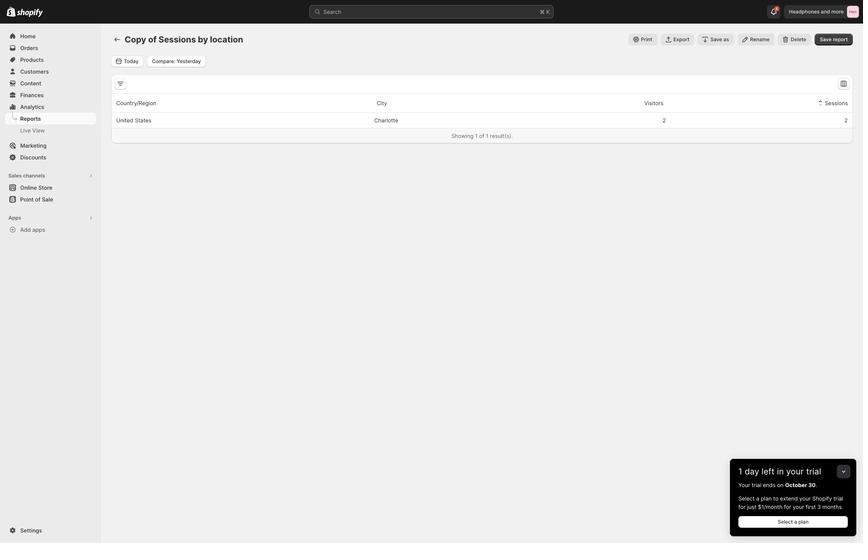 Task type: describe. For each thing, give the bounding box(es) containing it.
october
[[786, 482, 807, 489]]

sales
[[8, 173, 22, 179]]

1 2 from the left
[[663, 117, 666, 124]]

first
[[806, 504, 816, 511]]

products
[[20, 56, 44, 63]]

1 day left in your trial button
[[730, 460, 857, 477]]

1 button
[[767, 5, 781, 19]]

1 vertical spatial your
[[800, 496, 811, 503]]

today
[[124, 58, 139, 64]]

store
[[38, 184, 52, 191]]

by
[[198, 35, 208, 45]]

2 for from the left
[[784, 504, 792, 511]]

your trial ends on october 30 .
[[739, 482, 818, 489]]

city
[[377, 100, 387, 107]]

rename button
[[738, 34, 775, 45]]

location
[[210, 35, 243, 45]]

point of sale button
[[0, 194, 101, 206]]

country/region
[[116, 100, 156, 107]]

select for select a plan
[[778, 519, 793, 526]]

point of sale link
[[5, 194, 96, 206]]

and
[[821, 8, 830, 15]]

1 vertical spatial trial
[[752, 482, 762, 489]]

to
[[774, 496, 779, 503]]

united states
[[116, 117, 151, 124]]

live
[[20, 127, 31, 134]]

0 horizontal spatial sessions
[[159, 35, 196, 45]]

3
[[818, 504, 821, 511]]

orders link
[[5, 42, 96, 54]]

add
[[20, 227, 31, 233]]

discounts
[[20, 154, 46, 161]]

live view
[[20, 127, 45, 134]]

compare: yesterday
[[152, 58, 201, 64]]

save as
[[711, 36, 729, 43]]

finances
[[20, 92, 44, 99]]

just
[[748, 504, 757, 511]]

showing 1 of 1 result(s).
[[452, 133, 513, 139]]

save for save report
[[820, 36, 832, 43]]

$1/month
[[758, 504, 783, 511]]

online store
[[20, 184, 52, 191]]

of for sale
[[35, 196, 40, 203]]

k
[[547, 8, 550, 15]]

yesterday
[[177, 58, 201, 64]]

2 vertical spatial your
[[793, 504, 805, 511]]

plan for select a plan
[[799, 519, 809, 526]]

content link
[[5, 78, 96, 89]]

left
[[762, 467, 775, 477]]

reports link
[[5, 113, 96, 125]]

1 for from the left
[[739, 504, 746, 511]]

marketing link
[[5, 140, 96, 152]]

1 day left in your trial element
[[730, 481, 857, 537]]

content
[[20, 80, 41, 87]]

country/region button
[[115, 95, 166, 111]]

save report button
[[815, 34, 853, 45]]

united
[[116, 117, 133, 124]]

.
[[816, 482, 818, 489]]

live view link
[[5, 125, 96, 136]]

point of sale
[[20, 196, 53, 203]]

export
[[674, 36, 690, 43]]

on
[[778, 482, 784, 489]]

1 left result(s).
[[486, 133, 489, 139]]

delete
[[791, 36, 807, 43]]

more
[[832, 8, 844, 15]]

analytics
[[20, 104, 44, 110]]

print
[[641, 36, 653, 43]]

a for select a plan
[[795, 519, 797, 526]]



Task type: vqa. For each thing, say whether or not it's contained in the screenshot.
bios
no



Task type: locate. For each thing, give the bounding box(es) containing it.
save
[[711, 36, 723, 43], [820, 36, 832, 43]]

1 vertical spatial select
[[778, 519, 793, 526]]

select a plan link
[[739, 517, 848, 529]]

as
[[724, 36, 729, 43]]

1 horizontal spatial a
[[795, 519, 797, 526]]

⌘ k
[[540, 8, 550, 15]]

report
[[833, 36, 848, 43]]

customers
[[20, 68, 49, 75]]

2
[[663, 117, 666, 124], [845, 117, 848, 124]]

plan inside select a plan to extend your shopify trial for just $1/month for your first 3 months.
[[761, 496, 772, 503]]

1 left headphones at the top
[[776, 7, 778, 11]]

of left sale
[[35, 196, 40, 203]]

save left as on the top of the page
[[711, 36, 723, 43]]

save inside "button"
[[820, 36, 832, 43]]

result(s).
[[490, 133, 513, 139]]

ends
[[763, 482, 776, 489]]

reports
[[20, 115, 41, 122]]

1 horizontal spatial sessions
[[825, 100, 848, 107]]

sales channels button
[[5, 170, 96, 182]]

products link
[[5, 54, 96, 66]]

finances link
[[5, 89, 96, 101]]

a down select a plan to extend your shopify trial for just $1/month for your first 3 months.
[[795, 519, 797, 526]]

for
[[739, 504, 746, 511], [784, 504, 792, 511]]

select a plan
[[778, 519, 809, 526]]

1 horizontal spatial of
[[148, 35, 157, 45]]

sales channels
[[8, 173, 45, 179]]

⌘
[[540, 8, 545, 15]]

of right showing
[[479, 133, 485, 139]]

headphones and more
[[789, 8, 844, 15]]

1 horizontal spatial for
[[784, 504, 792, 511]]

a inside select a plan to extend your shopify trial for just $1/month for your first 3 months.
[[757, 496, 760, 503]]

select up just
[[739, 496, 755, 503]]

2 down visitors
[[663, 117, 666, 124]]

city button
[[376, 95, 397, 111]]

select for select a plan to extend your shopify trial for just $1/month for your first 3 months.
[[739, 496, 755, 503]]

a for select a plan to extend your shopify trial for just $1/month for your first 3 months.
[[757, 496, 760, 503]]

months.
[[823, 504, 844, 511]]

plan down first
[[799, 519, 809, 526]]

1 save from the left
[[711, 36, 723, 43]]

of
[[148, 35, 157, 45], [479, 133, 485, 139], [35, 196, 40, 203]]

1 right showing
[[475, 133, 478, 139]]

plan up $1/month
[[761, 496, 772, 503]]

trial right your
[[752, 482, 762, 489]]

print button
[[629, 34, 658, 45]]

a up just
[[757, 496, 760, 503]]

apps button
[[5, 212, 96, 224]]

0 vertical spatial plan
[[761, 496, 772, 503]]

shopify
[[813, 496, 832, 503]]

select inside select a plan to extend your shopify trial for just $1/month for your first 3 months.
[[739, 496, 755, 503]]

0 horizontal spatial of
[[35, 196, 40, 203]]

in
[[777, 467, 784, 477]]

1 vertical spatial of
[[479, 133, 485, 139]]

plan
[[761, 496, 772, 503], [799, 519, 809, 526]]

sale
[[42, 196, 53, 203]]

your
[[739, 482, 751, 489]]

1 inside dropdown button
[[739, 467, 743, 477]]

sessions inside button
[[825, 100, 848, 107]]

1 horizontal spatial 2
[[845, 117, 848, 124]]

of right the copy
[[148, 35, 157, 45]]

point
[[20, 196, 34, 203]]

export button
[[661, 34, 695, 45]]

30
[[809, 482, 816, 489]]

view
[[32, 127, 45, 134]]

states
[[135, 117, 151, 124]]

trial inside select a plan to extend your shopify trial for just $1/month for your first 3 months.
[[834, 496, 844, 503]]

today button
[[111, 56, 144, 67]]

save inside button
[[711, 36, 723, 43]]

trial up months.
[[834, 496, 844, 503]]

settings
[[20, 528, 42, 535]]

settings link
[[5, 525, 96, 537]]

0 vertical spatial trial
[[807, 467, 822, 477]]

save report
[[820, 36, 848, 43]]

your
[[787, 467, 804, 477], [800, 496, 811, 503], [793, 504, 805, 511]]

1 vertical spatial a
[[795, 519, 797, 526]]

1 day left in your trial
[[739, 467, 822, 477]]

compare: yesterday button
[[147, 56, 206, 67]]

extend
[[780, 496, 798, 503]]

0 horizontal spatial trial
[[752, 482, 762, 489]]

showing
[[452, 133, 474, 139]]

0 horizontal spatial save
[[711, 36, 723, 43]]

0 vertical spatial sessions
[[159, 35, 196, 45]]

0 vertical spatial select
[[739, 496, 755, 503]]

shopify image
[[7, 7, 16, 17]]

visitors
[[645, 100, 664, 107]]

0 horizontal spatial a
[[757, 496, 760, 503]]

select a plan to extend your shopify trial for just $1/month for your first 3 months.
[[739, 496, 844, 511]]

0 vertical spatial of
[[148, 35, 157, 45]]

your inside dropdown button
[[787, 467, 804, 477]]

1 horizontal spatial trial
[[807, 467, 822, 477]]

day
[[745, 467, 760, 477]]

2 vertical spatial trial
[[834, 496, 844, 503]]

channels
[[23, 173, 45, 179]]

2 vertical spatial of
[[35, 196, 40, 203]]

trial inside dropdown button
[[807, 467, 822, 477]]

your up first
[[800, 496, 811, 503]]

0 vertical spatial your
[[787, 467, 804, 477]]

0 horizontal spatial select
[[739, 496, 755, 503]]

2 horizontal spatial of
[[479, 133, 485, 139]]

copy of sessions by location
[[125, 35, 243, 45]]

for down extend
[[784, 504, 792, 511]]

0 horizontal spatial plan
[[761, 496, 772, 503]]

1 left day
[[739, 467, 743, 477]]

apps
[[32, 227, 45, 233]]

0 horizontal spatial for
[[739, 504, 746, 511]]

your left first
[[793, 504, 805, 511]]

rename
[[751, 36, 770, 43]]

1 horizontal spatial save
[[820, 36, 832, 43]]

plan for select a plan to extend your shopify trial for just $1/month for your first 3 months.
[[761, 496, 772, 503]]

online store button
[[0, 182, 101, 194]]

orders
[[20, 45, 38, 51]]

2 horizontal spatial trial
[[834, 496, 844, 503]]

2 down sessions button
[[845, 117, 848, 124]]

sessions button
[[816, 95, 850, 111]]

0 vertical spatial a
[[757, 496, 760, 503]]

1 inside "dropdown button"
[[776, 7, 778, 11]]

trial up '30'
[[807, 467, 822, 477]]

your up october
[[787, 467, 804, 477]]

online store link
[[5, 182, 96, 194]]

of for sessions
[[148, 35, 157, 45]]

shopify image
[[17, 9, 43, 17]]

marketing
[[20, 142, 47, 149]]

1 vertical spatial plan
[[799, 519, 809, 526]]

1 horizontal spatial select
[[778, 519, 793, 526]]

save as button
[[698, 34, 735, 45]]

0 horizontal spatial 2
[[663, 117, 666, 124]]

charlotte
[[374, 117, 398, 124]]

save left report
[[820, 36, 832, 43]]

save for save as
[[711, 36, 723, 43]]

of inside button
[[35, 196, 40, 203]]

online
[[20, 184, 37, 191]]

add apps button
[[5, 224, 96, 236]]

apps
[[8, 215, 21, 221]]

compare:
[[152, 58, 176, 64]]

copy
[[125, 35, 146, 45]]

discounts link
[[5, 152, 96, 163]]

headphones and more image
[[847, 6, 859, 18]]

home
[[20, 33, 36, 40]]

2 2 from the left
[[845, 117, 848, 124]]

headphones
[[789, 8, 820, 15]]

analytics link
[[5, 101, 96, 113]]

add apps
[[20, 227, 45, 233]]

select down select a plan to extend your shopify trial for just $1/month for your first 3 months.
[[778, 519, 793, 526]]

2 save from the left
[[820, 36, 832, 43]]

customers link
[[5, 66, 96, 78]]

home link
[[5, 30, 96, 42]]

for left just
[[739, 504, 746, 511]]

search
[[323, 8, 341, 15]]

1 horizontal spatial plan
[[799, 519, 809, 526]]

delete button
[[778, 34, 812, 45]]

1 vertical spatial sessions
[[825, 100, 848, 107]]

1
[[776, 7, 778, 11], [475, 133, 478, 139], [486, 133, 489, 139], [739, 467, 743, 477]]



